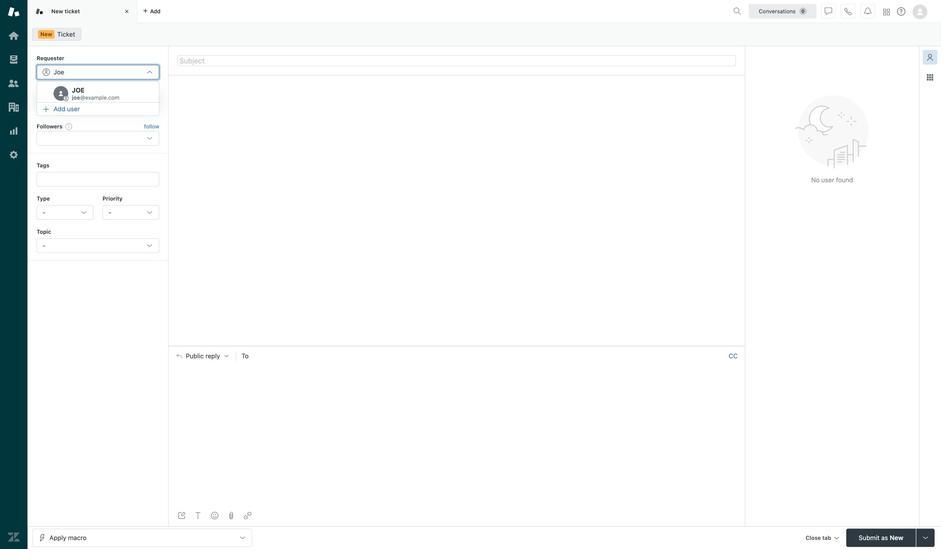 Task type: locate. For each thing, give the bounding box(es) containing it.
zendesk products image
[[884, 9, 890, 15]]

customers image
[[8, 77, 20, 89]]

customer context image
[[927, 54, 934, 61]]

get started image
[[8, 30, 20, 42]]

draft mode image
[[178, 512, 185, 519]]

add attachment image
[[228, 512, 235, 519]]

organizations image
[[8, 101, 20, 113]]

tab
[[27, 0, 137, 23]]

main element
[[0, 0, 27, 549]]

Subject field
[[178, 55, 736, 66]]

notifications image
[[865, 8, 872, 15]]

option
[[37, 83, 159, 103]]

tabs tab list
[[27, 0, 730, 23]]

secondary element
[[27, 25, 942, 44]]

views image
[[8, 54, 20, 65]]

get help image
[[898, 7, 906, 16]]

button displays agent's chat status as invisible. image
[[825, 8, 833, 15]]

None field
[[255, 351, 725, 361]]

list box
[[37, 81, 159, 116]]

add link (cmd k) image
[[244, 512, 251, 519]]



Task type: describe. For each thing, give the bounding box(es) containing it.
minimize composer image
[[453, 342, 461, 350]]

close image
[[122, 7, 131, 16]]

search name or contact info field
[[54, 68, 142, 76]]

zendesk support image
[[8, 6, 20, 18]]

reporting image
[[8, 125, 20, 137]]

info on adding followers image
[[65, 123, 73, 130]]

apps image
[[927, 74, 934, 81]]

admin image
[[8, 149, 20, 161]]

insert emojis image
[[211, 512, 218, 519]]

format text image
[[195, 512, 202, 519]]

zendesk image
[[8, 531, 20, 543]]



Task type: vqa. For each thing, say whether or not it's contained in the screenshot.
field
yes



